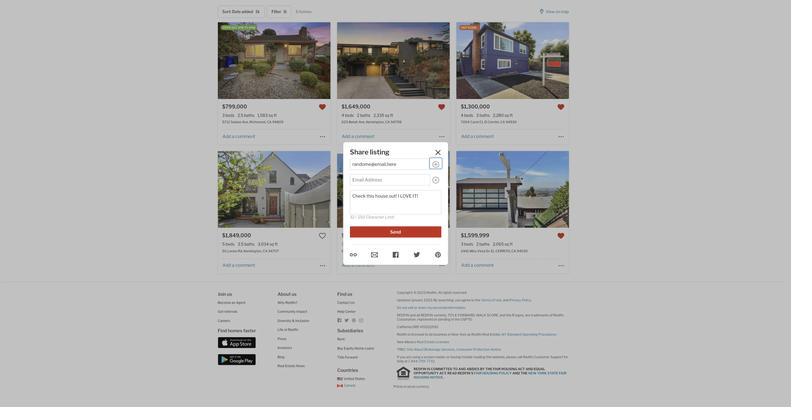 Task type: vqa. For each thing, say whether or not it's contained in the screenshot.
fourth ▾ from left
no



Task type: describe. For each thing, give the bounding box(es) containing it.
us for about us
[[292, 291, 297, 297]]

favorite button image for $799,000
[[319, 103, 326, 111]]

new york state fair housing notice link
[[414, 371, 567, 379]]

. down agree
[[465, 305, 466, 310]]

redfin for is
[[414, 367, 426, 371]]

0 vertical spatial at
[[284, 328, 287, 332]]

sq for $1,300,000
[[505, 113, 509, 118]]

a for $1,300,000
[[471, 134, 473, 139]]

you inside if you are using a screen reader, or having trouble reading this website, please call redfin customer support for help at
[[400, 355, 406, 359]]

kensington, for $1,649,000
[[366, 120, 385, 124]]

and right the score,
[[500, 313, 506, 317]]

trademarks
[[531, 313, 549, 317]]

94530 down 2,280 sq ft
[[506, 120, 517, 124]]

updated
[[397, 298, 411, 302]]

2 photo of 2441 mira vista dr, el cerrito, ca 94530 image from the left
[[457, 151, 569, 228]]

currency
[[416, 384, 429, 388]]

ft for $895,000
[[390, 242, 393, 247]]

share listing dialog
[[343, 142, 448, 265]]

ft for $1,300,000
[[510, 113, 513, 118]]

ave, for $799,000
[[242, 120, 249, 124]]

0 vertical spatial real
[[483, 332, 490, 336]]

news
[[296, 364, 305, 368]]

do
[[429, 332, 433, 336]]

add for $1,300,000
[[461, 134, 470, 139]]

comment for $1,649,000
[[355, 134, 375, 139]]

become
[[218, 300, 231, 305]]

diversity & inclusion
[[278, 318, 309, 323]]

a for $1,649,000
[[351, 134, 354, 139]]

2 for $1,649,000
[[357, 113, 359, 118]]

us flag image
[[337, 378, 343, 380]]

comment for $895,000
[[355, 263, 375, 268]]

logos,
[[515, 313, 525, 317]]

1 horizontal spatial estate
[[425, 340, 435, 344]]

redfin pinterest image
[[352, 318, 356, 322]]

having
[[451, 355, 461, 359]]

and left all
[[410, 313, 416, 317]]

redfin down my
[[421, 313, 433, 317]]

1 horizontal spatial real
[[417, 340, 424, 344]]

terms
[[481, 298, 491, 302]]

1 horizontal spatial new
[[452, 332, 459, 336]]

3 for $799,000
[[222, 113, 225, 118]]

629 beloit ave, kensington, ca 94708
[[342, 120, 402, 124]]

comment for $1,849,000
[[235, 263, 255, 268]]

7732
[[427, 359, 435, 363]]

2 vertical spatial in
[[404, 384, 407, 388]]

added
[[242, 9, 253, 14]]

open sat, 1pm to 4pm
[[223, 26, 255, 29]]

favorite button image for $1,849,000
[[319, 232, 326, 240]]

fair housing policy and the
[[474, 371, 528, 375]]

fair housing policy link
[[474, 371, 512, 375]]

:
[[230, 9, 231, 14]]

equal
[[534, 367, 545, 371]]

. down committed
[[443, 375, 444, 379]]

copyright: © 2023 redfin. all rights reserved.
[[397, 290, 467, 295]]

notice
[[430, 375, 443, 379]]

7004
[[461, 120, 470, 124]]

3 photo of 629 beloit ave, kensington, ca 94708 image from the left
[[450, 22, 563, 99]]

0 vertical spatial to
[[471, 298, 475, 302]]

beds for $1,649,000
[[345, 113, 354, 118]]

careers
[[218, 318, 230, 323]]

redfin is licensed to do business in new york as redfin real estate. ny standard operating procedures
[[397, 332, 557, 336]]

sq for $1,649,000
[[385, 113, 390, 118]]

1 email address email field from the top
[[353, 162, 428, 167]]

info about brokerage services link
[[407, 347, 455, 351]]

0 horizontal spatial real
[[278, 364, 285, 368]]

brokerage
[[425, 347, 441, 351]]

comment for $1,599,999
[[474, 263, 494, 268]]

3 for $895,000
[[342, 242, 344, 247]]

redfin left is
[[397, 332, 407, 336]]

2 horizontal spatial and
[[526, 367, 533, 371]]

mexico
[[405, 340, 416, 344]]

share listing element
[[350, 148, 428, 156]]

help center
[[337, 309, 356, 314]]

6823
[[342, 249, 350, 253]]

united
[[344, 376, 354, 381]]

6823 glen mawr ave, el cerrito, ca 94530
[[342, 249, 408, 253]]

forward,
[[458, 313, 476, 317]]

2 horizontal spatial ave,
[[368, 249, 375, 253]]

0 horizontal spatial or
[[414, 305, 417, 310]]

us for join us
[[227, 291, 232, 297]]

. right "privacy"
[[531, 298, 532, 302]]

pending
[[438, 317, 451, 321]]

home
[[355, 346, 364, 350]]

2 horizontal spatial the
[[506, 313, 512, 317]]

ca down 2,280 sq ft
[[501, 120, 505, 124]]

redfin and all redfin variants, title forward, walk score, and the r logos, are trademarks of redfin corporation, registered or pending in the uspto.
[[397, 313, 564, 321]]

2 baths for $895,000
[[357, 242, 371, 247]]

1,432 sq ft
[[374, 242, 393, 247]]

policy
[[522, 298, 531, 302]]

3 up carol
[[476, 113, 479, 118]]

my
[[428, 305, 432, 310]]

redfin for and
[[397, 313, 409, 317]]

a inside if you are using a screen reader, or having trouble reading this website, please call redfin customer support for help at
[[421, 355, 423, 359]]

york
[[460, 332, 467, 336]]

1 photo of 5712 solano ave, richmond, ca 94805 image from the left
[[105, 22, 218, 99]]

2 photo of 5712 solano ave, richmond, ca 94805 image from the left
[[218, 22, 331, 99]]

ft for $1,849,000
[[275, 242, 278, 247]]

0 horizontal spatial to
[[425, 332, 428, 336]]

why
[[278, 300, 285, 305]]

filter
[[272, 9, 281, 14]]

read
[[448, 371, 457, 375]]

a for $1,599,999
[[471, 263, 473, 268]]

view on map
[[546, 9, 569, 14]]

not
[[402, 305, 407, 310]]

3 beds for $1,599,999
[[461, 242, 473, 247]]

1,432
[[374, 242, 384, 247]]

3 photo of 50 lenox rd, kensington, ca 94707 image from the left
[[331, 151, 443, 228]]

1 horizontal spatial ,
[[502, 298, 503, 302]]

1 horizontal spatial and
[[513, 371, 520, 375]]

get
[[218, 309, 224, 314]]

&
[[292, 318, 295, 323]]

ct,
[[480, 120, 484, 124]]

favorite button image for $895,000
[[438, 232, 446, 240]]

redfin down &
[[288, 328, 298, 332]]

2441 mira vista dr, el cerrito, ca 94530
[[461, 249, 528, 253]]

blog
[[278, 355, 285, 359]]

beds for $1,599,999
[[464, 242, 473, 247]]

2 photo of 6823 glen mawr ave, el cerrito, ca 94530 image from the left
[[337, 151, 450, 228]]

as
[[467, 332, 471, 336]]

1-844-759-7732 link
[[408, 359, 435, 363]]

prices
[[394, 384, 403, 388]]

comment for $1,300,000
[[474, 134, 494, 139]]

3,034 sq ft
[[258, 242, 278, 247]]

add a comment for $799,000
[[223, 134, 255, 139]]

94530 for $895,000
[[397, 249, 408, 253]]

services
[[442, 347, 455, 351]]

redfin right as
[[472, 332, 482, 336]]

reserved.
[[453, 290, 467, 295]]

press button
[[278, 337, 287, 341]]

in inside redfin and all redfin variants, title forward, walk score, and the r logos, are trademarks of redfin corporation, registered or pending in the uspto.
[[452, 317, 454, 321]]

info
[[407, 347, 413, 351]]

50
[[222, 249, 227, 253]]

title forward
[[337, 355, 358, 359]]

2.5
[[238, 113, 243, 118]]

2,335 sq ft
[[374, 113, 393, 118]]

equity
[[344, 346, 354, 350]]

add for $1,849,000
[[223, 263, 231, 268]]

canadian flag image
[[337, 384, 343, 387]]

trec:
[[397, 347, 407, 351]]

0 vertical spatial about
[[278, 291, 291, 297]]

find for find homes faster
[[218, 328, 227, 333]]

2 photo of 7004 carol ct, el cerrito, ca 94530 image from the left
[[457, 22, 569, 99]]

1pm
[[238, 26, 244, 29]]

for
[[564, 355, 568, 359]]

5712 solano ave, richmond, ca 94805
[[222, 120, 284, 124]]

ft for $1,599,999
[[510, 242, 513, 247]]

6 homes
[[296, 9, 312, 14]]

ca down 3,034
[[263, 249, 268, 253]]

0 vertical spatial el
[[485, 120, 488, 124]]

3 beds for $895,000
[[342, 242, 354, 247]]

2 for $895,000
[[357, 242, 359, 247]]

2 photo of 50 lenox rd, kensington, ca 94707 image from the left
[[218, 151, 331, 228]]

protection
[[473, 347, 490, 351]]

center
[[345, 309, 356, 314]]

a for $799,000
[[232, 134, 234, 139]]

add a comment button for $895,000
[[342, 263, 375, 268]]

2 for $1,599,999
[[476, 242, 479, 247]]

us for find us
[[348, 291, 353, 297]]

1 horizontal spatial housing
[[483, 371, 498, 375]]

standard
[[507, 332, 522, 336]]

or inside redfin and all redfin variants, title forward, walk score, and the r logos, are trademarks of redfin corporation, registered or pending in the uspto.
[[434, 317, 437, 321]]

beds for $1,849,000
[[226, 242, 235, 247]]

250
[[358, 215, 365, 219]]

favorite button checkbox for $895,000
[[438, 232, 446, 240]]

subsidiaries
[[337, 328, 363, 333]]

0 horizontal spatial of
[[492, 298, 495, 302]]

0 horizontal spatial estate
[[285, 364, 295, 368]]

help
[[337, 309, 345, 314]]

4 for $1,649,000
[[342, 113, 344, 118]]

if you are using a screen reader, or having trouble reading this website, please call redfin customer support for help at
[[397, 355, 568, 363]]

kensington, for $1,849,000
[[244, 249, 262, 253]]

to for and
[[453, 367, 458, 371]]

act.
[[440, 371, 447, 375]]

bay equity home loans
[[337, 346, 374, 350]]

consumer
[[457, 347, 473, 351]]

limit
[[385, 215, 395, 219]]

0 horizontal spatial cerrito,
[[379, 249, 391, 253]]

on
[[556, 9, 560, 14]]

redfin is committed to and abides by the fair housing act and equal opportunity act. read redfin's
[[414, 367, 545, 375]]

equal housing opportunity image
[[397, 366, 410, 380]]

homes for 6
[[299, 9, 312, 14]]

updated january 2023: by searching, you agree to the terms of use , and privacy policy .
[[397, 298, 532, 302]]

sq for $1,849,000
[[270, 242, 274, 247]]



Task type: locate. For each thing, give the bounding box(es) containing it.
fair inside new york state fair housing notice
[[559, 371, 567, 375]]

add a comment down rd,
[[223, 263, 255, 268]]

photo of 50 lenox rd, kensington, ca 94707 image
[[105, 151, 218, 228], [218, 151, 331, 228], [331, 151, 443, 228]]

using
[[412, 355, 421, 359]]

rent.
[[337, 337, 346, 341]]

favorite button image for $1,599,999
[[558, 232, 565, 240]]

hot
[[462, 26, 468, 29]]

1 horizontal spatial of
[[550, 313, 553, 317]]

ft for $1,649,000
[[390, 113, 393, 118]]

ft up 94708
[[390, 113, 393, 118]]

3 for $1,599,999
[[461, 242, 464, 247]]

housing
[[502, 367, 517, 371], [483, 371, 498, 375], [414, 375, 430, 379]]

3 us from the left
[[348, 291, 353, 297]]

1 horizontal spatial find
[[337, 291, 347, 297]]

baths for $895,000
[[360, 242, 371, 247]]

el right the ct,
[[485, 120, 488, 124]]

are inside redfin and all redfin variants, title forward, walk score, and the r logos, are trademarks of redfin corporation, registered or pending in the uspto.
[[525, 313, 530, 317]]

blog button
[[278, 355, 285, 359]]

canada
[[344, 383, 356, 387]]

at inside if you are using a screen reader, or having trouble reading this website, please call redfin customer support for help at
[[405, 359, 408, 363]]

/
[[356, 215, 357, 219]]

0 horizontal spatial about
[[278, 291, 291, 297]]

1 vertical spatial to
[[425, 332, 428, 336]]

2 4 beds from the left
[[461, 113, 473, 118]]

3 beds up 5712
[[222, 113, 235, 118]]

is
[[408, 332, 411, 336]]

1 vertical spatial estate
[[285, 364, 295, 368]]

1 horizontal spatial el
[[485, 120, 488, 124]]

1 favorite button image from the left
[[319, 232, 326, 240]]

1 horizontal spatial favorite button checkbox
[[438, 232, 446, 240]]

state
[[548, 371, 558, 375]]

cerrito,
[[488, 120, 500, 124], [379, 249, 391, 253]]

in left the local
[[404, 384, 407, 388]]

3 photo of 7004 carol ct, el cerrito, ca 94530 image from the left
[[569, 22, 682, 99]]

0 vertical spatial of
[[492, 298, 495, 302]]

real estate news button
[[278, 364, 305, 368]]

0 vertical spatial homes
[[299, 9, 312, 14]]

baths
[[244, 113, 255, 118], [360, 113, 371, 118], [480, 113, 490, 118], [244, 242, 255, 247], [360, 242, 371, 247], [480, 242, 490, 247]]

do not sell or share my personal information .
[[397, 305, 466, 310]]

estate.
[[490, 332, 501, 336]]

$895,000
[[342, 233, 367, 238]]

2.5 baths
[[238, 113, 255, 118]]

2 horizontal spatial real
[[483, 332, 490, 336]]

favorite button image for $1,649,000
[[438, 103, 446, 111]]

estate
[[425, 340, 435, 344], [285, 364, 295, 368]]

2 up glen
[[357, 242, 359, 247]]

0 horizontal spatial and
[[459, 367, 466, 371]]

by
[[480, 367, 485, 371]]

add a comment for $1,599,999
[[461, 263, 494, 268]]

add down 5712
[[223, 134, 231, 139]]

ave, right mawr
[[368, 249, 375, 253]]

us up redfin?
[[292, 291, 297, 297]]

you up information
[[455, 298, 461, 302]]

and right use
[[503, 298, 509, 302]]

add a comment button for $799,000
[[222, 134, 256, 139]]

1,583 sq ft
[[258, 113, 277, 118]]

1 horizontal spatial are
[[525, 313, 530, 317]]

0 horizontal spatial el
[[376, 249, 379, 253]]

sq up 94707
[[270, 242, 274, 247]]

1 horizontal spatial about
[[414, 347, 424, 351]]

1 horizontal spatial the
[[521, 371, 528, 375]]

2 favorite button image from the left
[[558, 232, 565, 240]]

an
[[232, 300, 235, 305]]

2 horizontal spatial fair
[[559, 371, 567, 375]]

baths up 629 beloit ave, kensington, ca 94708
[[360, 113, 371, 118]]

2 photo of 629 beloit ave, kensington, ca 94708 image from the left
[[337, 22, 450, 99]]

redfin inside if you are using a screen reader, or having trouble reading this website, please call redfin customer support for help at
[[523, 355, 534, 359]]

ave, right beloit
[[359, 120, 365, 124]]

. right the screen
[[435, 359, 436, 363]]

kensington, down 3.5 baths
[[244, 249, 262, 253]]

operating
[[522, 332, 538, 336]]

agree
[[462, 298, 471, 302]]

sq for $895,000
[[384, 242, 389, 247]]

favorite button checkbox
[[438, 103, 446, 111], [558, 103, 565, 111], [319, 232, 326, 240], [558, 232, 565, 240]]

0 vertical spatial or
[[414, 305, 417, 310]]

ft up the cerrito,
[[510, 242, 513, 247]]

photo of 5712 solano ave, richmond, ca 94805 image
[[105, 22, 218, 99], [218, 22, 331, 99], [331, 22, 443, 99]]

2,280
[[493, 113, 504, 118]]

2 up beloit
[[357, 113, 359, 118]]

favorite button image for $1,300,000
[[558, 103, 565, 111]]

comment down mawr
[[355, 263, 375, 268]]

2 up vista
[[476, 242, 479, 247]]

1 horizontal spatial favorite button image
[[558, 232, 565, 240]]

beds
[[226, 113, 235, 118], [345, 113, 354, 118], [464, 113, 473, 118], [226, 242, 235, 247], [345, 242, 354, 247], [464, 242, 473, 247]]

beds up beloit
[[345, 113, 354, 118]]

844-
[[411, 359, 419, 363]]

0 horizontal spatial fair
[[474, 371, 482, 375]]

favorite button checkbox for $1,300,000
[[558, 103, 565, 111]]

beds up the 6823
[[345, 242, 354, 247]]

redfin facebook image
[[337, 318, 342, 322]]

redfin inside redfin and all redfin variants, title forward, walk score, and the r logos, are trademarks of redfin corporation, registered or pending in the uspto.
[[554, 313, 564, 317]]

1 vertical spatial cerrito,
[[379, 249, 391, 253]]

business
[[434, 332, 448, 336]]

contact us
[[337, 300, 355, 305]]

1 photo of 629 beloit ave, kensington, ca 94708 image from the left
[[225, 22, 337, 99]]

r
[[512, 313, 515, 317]]

1 vertical spatial of
[[550, 313, 553, 317]]

sq right 1,432
[[384, 242, 389, 247]]

a down solano on the left top of page
[[232, 134, 234, 139]]

sq for $799,000
[[269, 113, 273, 118]]

baths for $1,649,000
[[360, 113, 371, 118]]

,
[[502, 298, 503, 302], [455, 347, 456, 351]]

real down licensed
[[417, 340, 424, 344]]

1 vertical spatial ,
[[455, 347, 456, 351]]

1 vertical spatial find
[[218, 328, 227, 333]]

walk
[[476, 313, 486, 317]]

1 horizontal spatial you
[[455, 298, 461, 302]]

0 horizontal spatial the
[[455, 317, 460, 321]]

4 beds for $1,649,000
[[342, 113, 354, 118]]

us
[[227, 291, 232, 297], [292, 291, 297, 297], [348, 291, 353, 297]]

add down the 6823
[[342, 263, 351, 268]]

1 4 beds from the left
[[342, 113, 354, 118]]

favorite button image
[[319, 103, 326, 111], [438, 103, 446, 111], [558, 103, 565, 111], [438, 232, 446, 240]]

3 photo of 5712 solano ave, richmond, ca 94805 image from the left
[[331, 22, 443, 99]]

january
[[411, 298, 423, 302]]

about up why
[[278, 291, 291, 297]]

comment down vista
[[474, 263, 494, 268]]

0 horizontal spatial in
[[404, 384, 407, 388]]

ft
[[274, 113, 277, 118], [390, 113, 393, 118], [510, 113, 513, 118], [275, 242, 278, 247], [390, 242, 393, 247], [510, 242, 513, 247]]

consumer protection notice link
[[457, 347, 501, 351]]

ave, down 2.5 baths
[[242, 120, 249, 124]]

add for $1,649,000
[[342, 134, 351, 139]]

and right act
[[526, 367, 533, 371]]

0 horizontal spatial 4 beds
[[342, 113, 354, 118]]

you
[[455, 298, 461, 302], [400, 355, 406, 359]]

photo of 7004 carol ct, el cerrito, ca 94530 image
[[344, 22, 457, 99], [457, 22, 569, 99], [569, 22, 682, 99]]

0 vertical spatial favorite button checkbox
[[319, 103, 326, 111]]

1 horizontal spatial to
[[471, 298, 475, 302]]

4 for $1,300,000
[[461, 113, 464, 118]]

3 up 2441
[[461, 242, 464, 247]]

2 horizontal spatial in
[[452, 317, 454, 321]]

join us
[[218, 291, 232, 297]]

1 vertical spatial are
[[406, 355, 412, 359]]

cerrito, down 2,280
[[488, 120, 500, 124]]

0 horizontal spatial favorite button image
[[319, 232, 326, 240]]

life
[[278, 328, 284, 332]]

add for $1,599,999
[[461, 263, 470, 268]]

real
[[483, 332, 490, 336], [417, 340, 424, 344], [278, 364, 285, 368]]

sq right the 2,335
[[385, 113, 390, 118]]

a for $895,000
[[351, 263, 354, 268]]

real left estate.
[[483, 332, 490, 336]]

photo of 629 beloit ave, kensington, ca 94708 image
[[225, 22, 337, 99], [337, 22, 450, 99], [450, 22, 563, 99]]

0 horizontal spatial you
[[400, 355, 406, 359]]

3.5
[[238, 242, 244, 247]]

0 horizontal spatial homes
[[228, 328, 242, 333]]

1 horizontal spatial 3 beds
[[342, 242, 354, 247]]

1 horizontal spatial in
[[448, 332, 451, 336]]

homes for find
[[228, 328, 242, 333]]

sort
[[222, 9, 230, 14]]

and right the read at the bottom
[[459, 367, 466, 371]]

baths for $1,599,999
[[480, 242, 490, 247]]

baths up vista
[[480, 242, 490, 247]]

1 4 from the left
[[342, 113, 344, 118]]

0 vertical spatial you
[[455, 298, 461, 302]]

©
[[414, 290, 417, 295]]

0 horizontal spatial us
[[227, 291, 232, 297]]

1 vertical spatial at
[[405, 359, 408, 363]]

2 baths for $1,599,999
[[476, 242, 490, 247]]

terms of use link
[[481, 298, 502, 302]]

1 vertical spatial email address email field
[[353, 177, 428, 183]]

94805
[[272, 120, 284, 124]]

beds up "7004"
[[464, 113, 473, 118]]

2 horizontal spatial or
[[447, 355, 450, 359]]

0 horizontal spatial housing
[[414, 375, 430, 379]]

a down mira
[[471, 263, 473, 268]]

1 vertical spatial you
[[400, 355, 406, 359]]

.
[[531, 298, 532, 302], [465, 305, 466, 310], [435, 359, 436, 363], [443, 375, 444, 379]]

download the redfin app on the apple app store image
[[218, 337, 256, 348]]

2023:
[[424, 298, 433, 302]]

you right if
[[400, 355, 406, 359]]

agent
[[236, 300, 246, 305]]

uspto.
[[461, 317, 473, 321]]

1 vertical spatial el
[[376, 249, 379, 253]]

0 vertical spatial email address email field
[[353, 162, 428, 167]]

new up trec:
[[397, 340, 404, 344]]

ft right 2,280
[[510, 113, 513, 118]]

favorite button checkbox for $1,599,999
[[558, 232, 565, 240]]

add a comment down beloit
[[342, 134, 375, 139]]

comment for $799,000
[[235, 134, 255, 139]]

ft right 1,432
[[390, 242, 393, 247]]

add a comment for $895,000
[[342, 263, 375, 268]]

add a comment button down rd,
[[222, 263, 256, 268]]

to right agree
[[471, 298, 475, 302]]

at right the life
[[284, 328, 287, 332]]

rights
[[443, 290, 452, 295]]

1 photo of 7004 carol ct, el cerrito, ca 94530 image from the left
[[344, 22, 457, 99]]

baths for $1,849,000
[[244, 242, 255, 247]]

3 beds
[[222, 113, 235, 118], [342, 242, 354, 247], [461, 242, 473, 247]]

diversity
[[278, 318, 291, 323]]

the left terms
[[475, 298, 481, 302]]

3 beds up 2441
[[461, 242, 473, 247]]

1 photo of 50 lenox rd, kensington, ca 94707 image from the left
[[105, 151, 218, 228]]

0 horizontal spatial ave,
[[242, 120, 249, 124]]

ca down "1,432 sq ft"
[[392, 249, 396, 253]]

cerrito,
[[496, 249, 511, 253]]

0 vertical spatial in
[[452, 317, 454, 321]]

and
[[503, 298, 509, 302], [410, 313, 416, 317], [500, 313, 506, 317]]

0 horizontal spatial new
[[397, 340, 404, 344]]

baths up the ct,
[[480, 113, 490, 118]]

comment down 629 beloit ave, kensington, ca 94708
[[355, 134, 375, 139]]

add a comment button for $1,599,999
[[461, 263, 494, 268]]

trouble
[[462, 355, 473, 359]]

the left uspto. at right bottom
[[455, 317, 460, 321]]

1 vertical spatial new
[[397, 340, 404, 344]]

1 horizontal spatial us
[[292, 291, 297, 297]]

ave, for $1,649,000
[[359, 120, 365, 124]]

add a comment for $1,300,000
[[461, 134, 494, 139]]

act
[[518, 367, 525, 371]]

sq
[[269, 113, 273, 118], [385, 113, 390, 118], [505, 113, 509, 118], [270, 242, 274, 247], [384, 242, 389, 247], [505, 242, 509, 247]]

a for $1,849,000
[[232, 263, 234, 268]]

the left 'new'
[[521, 371, 528, 375]]

ca right the cerrito,
[[512, 249, 516, 253]]

download the redfin app from the google play store image
[[218, 354, 256, 365]]

photo of 2441 mira vista dr, el cerrito, ca 94530 image
[[344, 151, 457, 228], [457, 151, 569, 228], [569, 151, 682, 228]]

0 horizontal spatial kensington,
[[244, 249, 262, 253]]

are left using
[[406, 355, 412, 359]]

add for $799,000
[[223, 134, 231, 139]]

ca down 1,583 sq ft on the left of the page
[[267, 120, 272, 124]]

add for $895,000
[[342, 263, 351, 268]]

32 / 250 character limit
[[350, 215, 395, 219]]

sq for $1,599,999
[[505, 242, 509, 247]]

1 horizontal spatial or
[[434, 317, 437, 321]]

or down services
[[447, 355, 450, 359]]

add a comment button down carol
[[461, 134, 494, 139]]

2023
[[417, 290, 426, 295]]

fair inside redfin is committed to and abides by the fair housing act and equal opportunity act. read redfin's
[[493, 367, 501, 371]]

add a comment button for $1,849,000
[[222, 263, 256, 268]]

$1,849,000
[[222, 233, 251, 238]]

find down careers
[[218, 328, 227, 333]]

1 horizontal spatial homes
[[299, 9, 312, 14]]

the right by
[[486, 367, 493, 371]]

canada link
[[337, 383, 356, 387]]

add a comment for $1,649,000
[[342, 134, 375, 139]]

or inside if you are using a screen reader, or having trouble reading this website, please call redfin customer support for help at
[[447, 355, 450, 359]]

1-
[[408, 359, 411, 363]]

0 vertical spatial kensington,
[[366, 120, 385, 124]]

favorite button checkbox for $799,000
[[319, 103, 326, 111]]

4 beds up 629
[[342, 113, 354, 118]]

2 us from the left
[[292, 291, 297, 297]]

1 horizontal spatial at
[[405, 359, 408, 363]]

el down 1,432
[[376, 249, 379, 253]]

a down lenox in the left of the page
[[232, 263, 234, 268]]

2 email address email field from the top
[[353, 177, 428, 183]]

estate down do in the right of the page
[[425, 340, 435, 344]]

2,065
[[493, 242, 504, 247]]

score,
[[487, 313, 499, 317]]

2 horizontal spatial housing
[[502, 367, 517, 371]]

1 vertical spatial favorite button checkbox
[[438, 232, 446, 240]]

beds for $799,000
[[226, 113, 235, 118]]

privacy policy link
[[510, 298, 531, 302]]

of inside redfin and all redfin variants, title forward, walk score, and the r logos, are trademarks of redfin corporation, registered or pending in the uspto.
[[550, 313, 553, 317]]

favorite button checkbox for $1,649,000
[[438, 103, 446, 111]]

are inside if you are using a screen reader, or having trouble reading this website, please call redfin customer support for help at
[[406, 355, 412, 359]]

the inside redfin is committed to and abides by the fair housing act and equal opportunity act. read redfin's
[[486, 367, 493, 371]]

a right using
[[421, 355, 423, 359]]

to for 4pm
[[244, 26, 248, 29]]

1 photo of 2441 mira vista dr, el cerrito, ca 94530 image from the left
[[344, 151, 457, 228]]

0 vertical spatial find
[[337, 291, 347, 297]]

2 baths up vista
[[476, 242, 490, 247]]

redfin twitter image
[[345, 318, 349, 322]]

add a comment for $1,849,000
[[223, 263, 255, 268]]

6
[[296, 9, 298, 14]]

1 horizontal spatial 4
[[461, 113, 464, 118]]

1 vertical spatial real
[[417, 340, 424, 344]]

add a comment down solano on the left top of page
[[223, 134, 255, 139]]

0 vertical spatial ,
[[502, 298, 503, 302]]

1 horizontal spatial cerrito,
[[488, 120, 500, 124]]

new mexico real estate licenses
[[397, 340, 449, 344]]

or left pending
[[434, 317, 437, 321]]

redfin inside redfin is committed to and abides by the fair housing act and equal opportunity act. read redfin's
[[414, 367, 426, 371]]

favorite button checkbox
[[319, 103, 326, 111], [438, 232, 446, 240]]

community impact button
[[278, 309, 307, 314]]

0 vertical spatial are
[[525, 313, 530, 317]]

comment down rd,
[[235, 263, 255, 268]]

add a comment
[[223, 134, 255, 139], [342, 134, 375, 139], [461, 134, 494, 139], [223, 263, 255, 268], [342, 263, 375, 268], [461, 263, 494, 268]]

3 photo of 2441 mira vista dr, el cerrito, ca 94530 image from the left
[[569, 151, 682, 228]]

or right sell
[[414, 305, 417, 310]]

0 horizontal spatial ,
[[455, 347, 456, 351]]

please
[[506, 355, 517, 359]]

0 vertical spatial new
[[452, 332, 459, 336]]

redfin instagram image
[[359, 318, 364, 322]]

3 photo of 6823 glen mawr ave, el cerrito, ca 94530 image from the left
[[450, 151, 563, 228]]

a down carol
[[471, 134, 473, 139]]

add a comment button for $1,649,000
[[342, 134, 375, 139]]

ft up 94707
[[275, 242, 278, 247]]

94530 for $1,599,999
[[517, 249, 528, 253]]

of right trademarks
[[550, 313, 553, 317]]

favorite button image
[[319, 232, 326, 240], [558, 232, 565, 240]]

ny standard operating procedures link
[[502, 332, 557, 336]]

find for find us
[[337, 291, 347, 297]]

a down glen
[[351, 263, 354, 268]]

2 baths for $1,649,000
[[357, 113, 371, 118]]

sort : date added
[[222, 9, 253, 14]]

1-844-759-7732 .
[[408, 359, 436, 363]]

4 up "7004"
[[461, 113, 464, 118]]

by
[[434, 298, 438, 302]]

0 horizontal spatial find
[[218, 328, 227, 333]]

beds for $895,000
[[345, 242, 354, 247]]

1 horizontal spatial ave,
[[359, 120, 365, 124]]

email address email field up enter your note text field
[[353, 177, 428, 183]]

0 horizontal spatial favorite button checkbox
[[319, 103, 326, 111]]

trec: info about brokerage services , consumer protection notice
[[397, 347, 501, 351]]

baths up mawr
[[360, 242, 371, 247]]

baths up the 5712 solano ave, richmond, ca 94805
[[244, 113, 255, 118]]

lenox
[[228, 249, 237, 253]]

0 vertical spatial cerrito,
[[488, 120, 500, 124]]

ca down 2,335 sq ft
[[385, 120, 390, 124]]

0 horizontal spatial 3 beds
[[222, 113, 235, 118]]

favorite button checkbox for $1,849,000
[[319, 232, 326, 240]]

real down blog button
[[278, 364, 285, 368]]

to right '1pm'
[[244, 26, 248, 29]]

a down beloit
[[351, 134, 354, 139]]

beds for $1,300,000
[[464, 113, 473, 118]]

email address email field down share listing 'element'
[[353, 162, 428, 167]]

add a comment button down solano on the left top of page
[[222, 134, 256, 139]]

1 vertical spatial homes
[[228, 328, 242, 333]]

referrals
[[224, 309, 238, 314]]

baths for $1,300,000
[[480, 113, 490, 118]]

5712
[[222, 120, 230, 124]]

california
[[397, 325, 412, 329]]

ft for $799,000
[[274, 113, 277, 118]]

add a comment button for $1,300,000
[[461, 134, 494, 139]]

2 4 from the left
[[461, 113, 464, 118]]

add a comment button down beloit
[[342, 134, 375, 139]]

Enter your note text field
[[353, 193, 439, 212]]

1 vertical spatial or
[[434, 317, 437, 321]]

are right logos,
[[525, 313, 530, 317]]

dre
[[413, 325, 420, 329]]

0 horizontal spatial are
[[406, 355, 412, 359]]

richmond,
[[250, 120, 266, 124]]

redfin down 1-844-759-7732 link
[[414, 367, 426, 371]]

Email Address email field
[[353, 162, 428, 167], [353, 177, 428, 183]]

to inside redfin is committed to and abides by the fair housing act and equal opportunity act. read redfin's
[[453, 367, 458, 371]]

at
[[284, 328, 287, 332], [405, 359, 408, 363]]

2 horizontal spatial 3 beds
[[461, 242, 473, 247]]

0 horizontal spatial 4
[[342, 113, 344, 118]]

housing inside new york state fair housing notice
[[414, 375, 430, 379]]

50 lenox rd, kensington, ca 94707
[[222, 249, 279, 253]]

2 horizontal spatial us
[[348, 291, 353, 297]]

2
[[357, 113, 359, 118], [357, 242, 359, 247], [476, 242, 479, 247]]

all
[[417, 313, 420, 317]]

1 vertical spatial about
[[414, 347, 424, 351]]

1 vertical spatial to
[[453, 367, 458, 371]]

4 beds for $1,300,000
[[461, 113, 473, 118]]

find up contact
[[337, 291, 347, 297]]

add down 2441
[[461, 263, 470, 268]]

2 vertical spatial or
[[447, 355, 450, 359]]

photo of 6823 glen mawr ave, el cerrito, ca 94530 image
[[225, 151, 337, 228], [337, 151, 450, 228], [450, 151, 563, 228]]

1 horizontal spatial the
[[475, 298, 481, 302]]

sq right 2,280
[[505, 113, 509, 118]]

of
[[492, 298, 495, 302], [550, 313, 553, 317]]

1 us from the left
[[227, 291, 232, 297]]

1 vertical spatial in
[[448, 332, 451, 336]]

registered
[[417, 317, 433, 321]]

housing inside redfin is committed to and abides by the fair housing act and equal opportunity act. read redfin's
[[502, 367, 517, 371]]

94530 right the cerrito,
[[517, 249, 528, 253]]

1 photo of 6823 glen mawr ave, el cerrito, ca 94530 image from the left
[[225, 151, 337, 228]]

baths for $799,000
[[244, 113, 255, 118]]

website,
[[493, 355, 506, 359]]

3 beds for $799,000
[[222, 113, 235, 118]]



